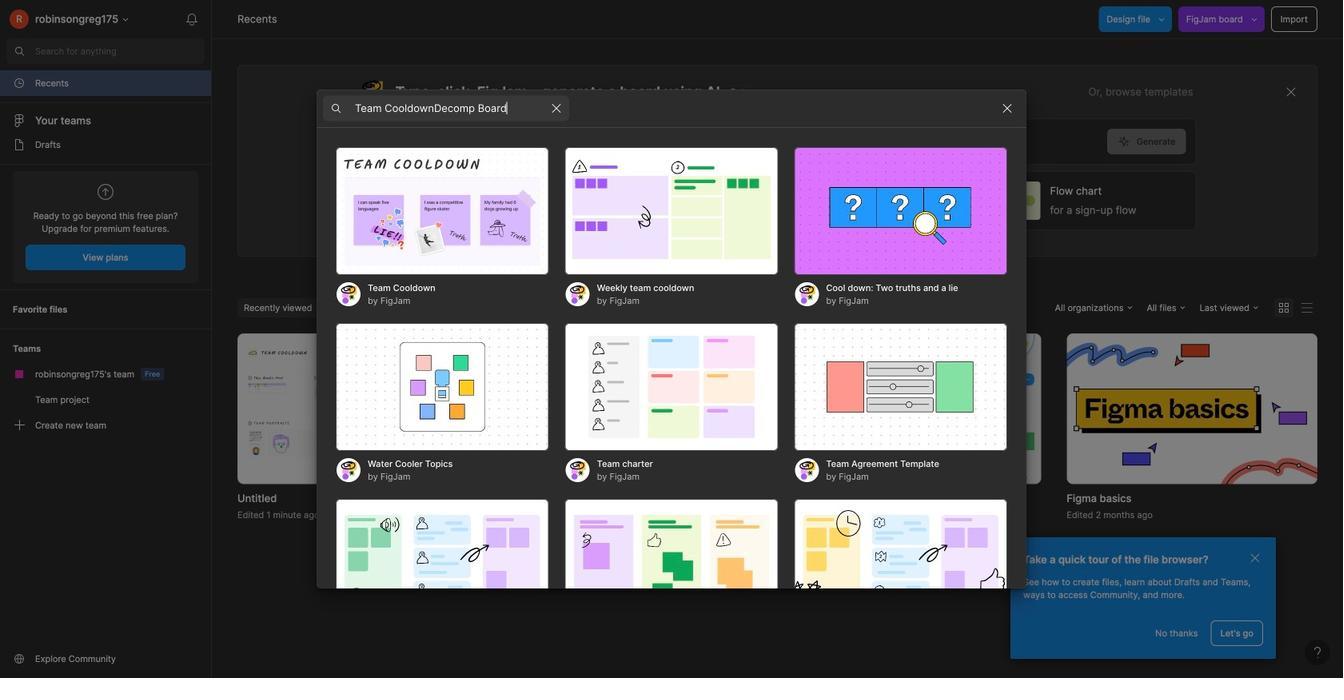 Task type: locate. For each thing, give the bounding box(es) containing it.
page 16 image
[[13, 138, 26, 151]]

weekly team cooldown image
[[565, 147, 778, 275]]

recent 16 image
[[13, 77, 26, 90]]

file thumbnail image
[[514, 333, 765, 484], [790, 333, 1041, 484], [1067, 333, 1318, 484], [245, 344, 480, 474]]

dialog
[[317, 89, 1027, 678]]

team charter image
[[565, 323, 778, 451]]

bell 32 image
[[179, 6, 205, 32]]

team weekly image
[[336, 499, 549, 627]]

community 16 image
[[13, 652, 26, 665]]



Task type: vqa. For each thing, say whether or not it's contained in the screenshot.
The 'Weekly Team Cooldown' 'image'
yes



Task type: describe. For each thing, give the bounding box(es) containing it.
Ex: A weekly team meeting, starting with an ice breaker field
[[359, 119, 1107, 164]]

team stand up image
[[565, 499, 778, 627]]

Search templates text field
[[355, 99, 544, 118]]

Search for anything text field
[[35, 45, 205, 58]]

search 32 image
[[6, 38, 32, 64]]

team agreement template image
[[794, 323, 1007, 451]]

team cooldown image
[[336, 147, 549, 275]]

team meeting agenda image
[[794, 499, 1007, 627]]

water cooler topics image
[[336, 323, 549, 451]]

cool down: two truths and a lie image
[[794, 147, 1007, 275]]



